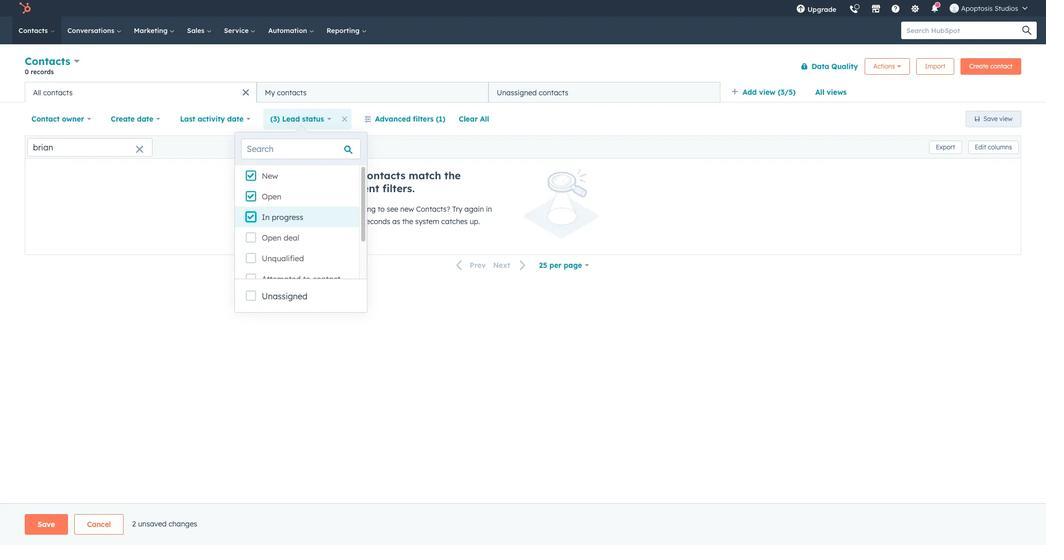 Task type: describe. For each thing, give the bounding box(es) containing it.
open for open deal
[[262, 233, 281, 243]]

changes
[[169, 519, 197, 529]]

unassigned for unassigned
[[262, 291, 308, 301]]

help button
[[887, 0, 905, 16]]

create for create date
[[111, 114, 135, 124]]

contacts link
[[12, 16, 61, 44]]

all for all views
[[815, 88, 825, 97]]

clear input image
[[136, 146, 144, 154]]

data quality button
[[794, 56, 859, 77]]

my contacts
[[265, 88, 307, 97]]

0
[[25, 68, 29, 76]]

automation
[[268, 26, 309, 35]]

2 unsaved changes
[[130, 519, 197, 529]]

in
[[262, 212, 270, 222]]

date inside popup button
[[137, 114, 153, 124]]

attempted to contact
[[262, 274, 340, 284]]

clear
[[459, 114, 478, 124]]

page
[[564, 261, 582, 270]]

unqualified
[[262, 254, 304, 263]]

deal
[[284, 233, 299, 243]]

system
[[415, 217, 439, 226]]

contacts button
[[25, 54, 80, 69]]

contacts banner
[[25, 53, 1021, 82]]

reporting link
[[320, 16, 373, 44]]

next button
[[490, 259, 532, 272]]

prev button
[[450, 259, 490, 272]]

apoptosis studios
[[961, 4, 1018, 12]]

apoptosis studios button
[[944, 0, 1034, 16]]

reporting
[[327, 26, 362, 35]]

save for save view
[[984, 115, 998, 123]]

few
[[348, 217, 361, 226]]

attempted
[[262, 274, 301, 284]]

last activity date button
[[173, 109, 257, 129]]

view for save
[[1000, 115, 1013, 123]]

all views link
[[809, 82, 854, 103]]

in progress
[[262, 212, 303, 222]]

sales link
[[181, 16, 218, 44]]

Search search field
[[241, 139, 361, 159]]

marketplaces button
[[865, 0, 887, 16]]

save view button
[[966, 111, 1021, 127]]

Search HubSpot search field
[[901, 22, 1028, 39]]

contacts for my contacts
[[277, 88, 307, 97]]

notifications image
[[930, 5, 940, 14]]

(3) lead status button
[[264, 109, 338, 129]]

date inside popup button
[[227, 114, 244, 124]]

advanced filters (1) button
[[357, 109, 452, 129]]

to for expecting
[[378, 205, 385, 214]]

service
[[224, 26, 251, 35]]

settings link
[[905, 0, 926, 16]]

catches
[[441, 217, 468, 226]]

list box containing new
[[235, 165, 367, 289]]

create date button
[[104, 109, 167, 129]]

unassigned contacts button
[[489, 82, 720, 103]]

clear all button
[[452, 109, 496, 129]]

expecting to see new contacts? try again in a few seconds as the system catches up.
[[342, 205, 492, 226]]

lead
[[282, 114, 300, 124]]

save view
[[984, 115, 1013, 123]]

edit
[[975, 143, 986, 151]]

all views
[[815, 88, 847, 97]]

activity
[[198, 114, 225, 124]]

owner
[[62, 114, 84, 124]]

as
[[392, 217, 400, 226]]

all contacts button
[[25, 82, 257, 103]]

25 per page button
[[532, 255, 596, 276]]

a
[[342, 217, 346, 226]]

up.
[[470, 217, 480, 226]]

quality
[[832, 62, 858, 71]]

conversations link
[[61, 16, 128, 44]]

the inside expecting to see new contacts? try again in a few seconds as the system catches up.
[[402, 217, 413, 226]]

page section element
[[0, 514, 1046, 535]]

import
[[925, 62, 946, 70]]

create for create contact
[[969, 62, 989, 70]]

calling icon button
[[845, 1, 863, 16]]

contacts for all contacts
[[43, 88, 73, 97]]

settings image
[[911, 5, 920, 14]]

calling icon image
[[849, 5, 859, 14]]

Search name, phone, email addresses, or company search field
[[27, 138, 153, 156]]

menu containing apoptosis studios
[[790, 0, 1034, 20]]

pagination navigation
[[450, 259, 532, 272]]

in
[[486, 205, 492, 214]]

filters
[[413, 114, 434, 124]]

contact
[[31, 114, 60, 124]]

studios
[[995, 4, 1018, 12]]

clear all
[[459, 114, 489, 124]]

columns
[[988, 143, 1012, 151]]

last activity date
[[180, 114, 244, 124]]

apoptosis
[[961, 4, 993, 12]]

hubspot link
[[12, 2, 39, 14]]



Task type: locate. For each thing, give the bounding box(es) containing it.
add view (3/5) button
[[725, 82, 809, 103]]

1 vertical spatial unassigned
[[262, 291, 308, 301]]

3 contacts from the left
[[539, 88, 568, 97]]

the
[[444, 169, 461, 182], [402, 217, 413, 226]]

0 vertical spatial view
[[759, 88, 776, 97]]

1 vertical spatial create
[[111, 114, 135, 124]]

cancel
[[87, 520, 111, 529]]

add view (3/5)
[[743, 88, 796, 97]]

data quality
[[812, 62, 858, 71]]

0 vertical spatial contact
[[990, 62, 1013, 70]]

all for all contacts
[[33, 88, 41, 97]]

upgrade
[[808, 5, 837, 13]]

status
[[302, 114, 324, 124]]

contacts down hubspot link in the top of the page
[[19, 26, 50, 35]]

open deal
[[262, 233, 299, 243]]

0 horizontal spatial contact
[[313, 274, 340, 284]]

all down 0 records
[[33, 88, 41, 97]]

view for add
[[759, 88, 776, 97]]

seconds
[[363, 217, 390, 226]]

1 vertical spatial view
[[1000, 115, 1013, 123]]

1 horizontal spatial all
[[480, 114, 489, 124]]

list box
[[235, 165, 367, 289]]

match
[[409, 169, 441, 182]]

0 vertical spatial unassigned
[[497, 88, 537, 97]]

to inside expecting to see new contacts? try again in a few seconds as the system catches up.
[[378, 205, 385, 214]]

contact right attempted
[[313, 274, 340, 284]]

unassigned inside button
[[497, 88, 537, 97]]

contact owner button
[[25, 109, 98, 129]]

my contacts button
[[257, 82, 489, 103]]

upgrade image
[[796, 5, 806, 14]]

open
[[262, 192, 281, 202], [262, 233, 281, 243]]

contacts?
[[416, 205, 450, 214]]

2 horizontal spatial contacts
[[539, 88, 568, 97]]

save button
[[25, 514, 68, 535]]

contact inside list box
[[313, 274, 340, 284]]

contacts inside popup button
[[25, 55, 70, 68]]

1 vertical spatial contacts
[[25, 55, 70, 68]]

1 vertical spatial contact
[[313, 274, 340, 284]]

create down all contacts button
[[111, 114, 135, 124]]

unassigned down contacts banner at the top of page
[[497, 88, 537, 97]]

contacts right my
[[277, 88, 307, 97]]

25 per page
[[539, 261, 582, 270]]

advanced
[[375, 114, 411, 124]]

unsaved
[[138, 519, 167, 529]]

edit columns
[[975, 143, 1012, 151]]

cancel button
[[74, 514, 124, 535]]

per
[[550, 261, 562, 270]]

filters.
[[382, 182, 415, 195]]

1 horizontal spatial create
[[969, 62, 989, 70]]

contact
[[990, 62, 1013, 70], [313, 274, 340, 284]]

open for open
[[262, 192, 281, 202]]

automation link
[[262, 16, 320, 44]]

(3/5)
[[778, 88, 796, 97]]

hubspot image
[[19, 2, 31, 14]]

to left see
[[378, 205, 385, 214]]

view right add
[[759, 88, 776, 97]]

0 horizontal spatial to
[[303, 274, 311, 284]]

open left deal
[[262, 233, 281, 243]]

contact down search hubspot search box
[[990, 62, 1013, 70]]

menu
[[790, 0, 1034, 20]]

0 vertical spatial to
[[378, 205, 385, 214]]

view inside popup button
[[759, 88, 776, 97]]

date
[[137, 114, 153, 124], [227, 114, 244, 124]]

prev
[[470, 261, 486, 270]]

1 vertical spatial save
[[38, 520, 55, 529]]

all contacts
[[33, 88, 73, 97]]

view
[[759, 88, 776, 97], [1000, 115, 1013, 123]]

0 vertical spatial the
[[444, 169, 461, 182]]

unassigned for unassigned contacts
[[497, 88, 537, 97]]

create down search hubspot search box
[[969, 62, 989, 70]]

2
[[132, 519, 136, 529]]

0 vertical spatial contacts
[[19, 26, 50, 35]]

1 horizontal spatial view
[[1000, 115, 1013, 123]]

open down new
[[262, 192, 281, 202]]

contacts right no
[[360, 169, 406, 182]]

contacts up records
[[25, 55, 70, 68]]

advanced filters (1)
[[375, 114, 445, 124]]

save inside button
[[984, 115, 998, 123]]

current
[[342, 182, 379, 195]]

create inside create contact button
[[969, 62, 989, 70]]

the right as
[[402, 217, 413, 226]]

1 horizontal spatial date
[[227, 114, 244, 124]]

0 vertical spatial create
[[969, 62, 989, 70]]

see
[[387, 205, 398, 214]]

1 open from the top
[[262, 192, 281, 202]]

next
[[493, 261, 510, 270]]

all left views
[[815, 88, 825, 97]]

2 vertical spatial contacts
[[360, 169, 406, 182]]

data
[[812, 62, 829, 71]]

last
[[180, 114, 195, 124]]

my
[[265, 88, 275, 97]]

no contacts match the current filters.
[[342, 169, 461, 195]]

view up "columns"
[[1000, 115, 1013, 123]]

create contact
[[969, 62, 1013, 70]]

0 horizontal spatial the
[[402, 217, 413, 226]]

view inside button
[[1000, 115, 1013, 123]]

0 horizontal spatial date
[[137, 114, 153, 124]]

2 contacts from the left
[[277, 88, 307, 97]]

(1)
[[436, 114, 445, 124]]

create date
[[111, 114, 153, 124]]

contacts for unassigned contacts
[[539, 88, 568, 97]]

date down all contacts button
[[137, 114, 153, 124]]

1 horizontal spatial contact
[[990, 62, 1013, 70]]

0 horizontal spatial create
[[111, 114, 135, 124]]

contacts inside no contacts match the current filters.
[[360, 169, 406, 182]]

1 vertical spatial open
[[262, 233, 281, 243]]

add
[[743, 88, 757, 97]]

date right activity
[[227, 114, 244, 124]]

marketing link
[[128, 16, 181, 44]]

1 vertical spatial the
[[402, 217, 413, 226]]

import button
[[916, 58, 954, 74]]

2 open from the top
[[262, 233, 281, 243]]

to for attempted
[[303, 274, 311, 284]]

records
[[31, 68, 54, 76]]

25
[[539, 261, 547, 270]]

notifications button
[[926, 0, 944, 16]]

contacts down records
[[43, 88, 73, 97]]

contact inside button
[[990, 62, 1013, 70]]

0 horizontal spatial all
[[33, 88, 41, 97]]

marketing
[[134, 26, 170, 35]]

1 horizontal spatial unassigned
[[497, 88, 537, 97]]

actions
[[874, 62, 895, 70]]

search image
[[1022, 26, 1032, 35]]

0 horizontal spatial unassigned
[[262, 291, 308, 301]]

0 vertical spatial open
[[262, 192, 281, 202]]

conversations
[[67, 26, 116, 35]]

export
[[936, 143, 955, 151]]

contacts down contacts banner at the top of page
[[539, 88, 568, 97]]

1 vertical spatial to
[[303, 274, 311, 284]]

contacts
[[43, 88, 73, 97], [277, 88, 307, 97], [539, 88, 568, 97]]

2 horizontal spatial all
[[815, 88, 825, 97]]

(3) lead status
[[270, 114, 324, 124]]

actions button
[[865, 58, 910, 74]]

no
[[342, 169, 357, 182]]

0 horizontal spatial save
[[38, 520, 55, 529]]

search button
[[1017, 22, 1037, 39]]

1 horizontal spatial save
[[984, 115, 998, 123]]

views
[[827, 88, 847, 97]]

to right attempted
[[303, 274, 311, 284]]

unassigned
[[497, 88, 537, 97], [262, 291, 308, 301]]

0 records
[[25, 68, 54, 76]]

all right clear
[[480, 114, 489, 124]]

1 contacts from the left
[[43, 88, 73, 97]]

1 horizontal spatial contacts
[[277, 88, 307, 97]]

create contact button
[[961, 58, 1021, 74]]

1 horizontal spatial the
[[444, 169, 461, 182]]

marketplaces image
[[872, 5, 881, 14]]

help image
[[891, 5, 900, 14]]

1 date from the left
[[137, 114, 153, 124]]

save inside button
[[38, 520, 55, 529]]

create inside create date popup button
[[111, 114, 135, 124]]

2 date from the left
[[227, 114, 244, 124]]

0 vertical spatial save
[[984, 115, 998, 123]]

the inside no contacts match the current filters.
[[444, 169, 461, 182]]

new
[[400, 205, 414, 214]]

tara schultz image
[[950, 4, 959, 13]]

1 horizontal spatial to
[[378, 205, 385, 214]]

contact owner
[[31, 114, 84, 124]]

save for save
[[38, 520, 55, 529]]

again
[[465, 205, 484, 214]]

save
[[984, 115, 998, 123], [38, 520, 55, 529]]

the right match
[[444, 169, 461, 182]]

unassigned contacts
[[497, 88, 568, 97]]

progress
[[272, 212, 303, 222]]

export button
[[929, 140, 962, 154]]

0 horizontal spatial contacts
[[43, 88, 73, 97]]

unassigned down attempted
[[262, 291, 308, 301]]

0 horizontal spatial view
[[759, 88, 776, 97]]



Task type: vqa. For each thing, say whether or not it's contained in the screenshot.
The Marketing link on the left of page
yes



